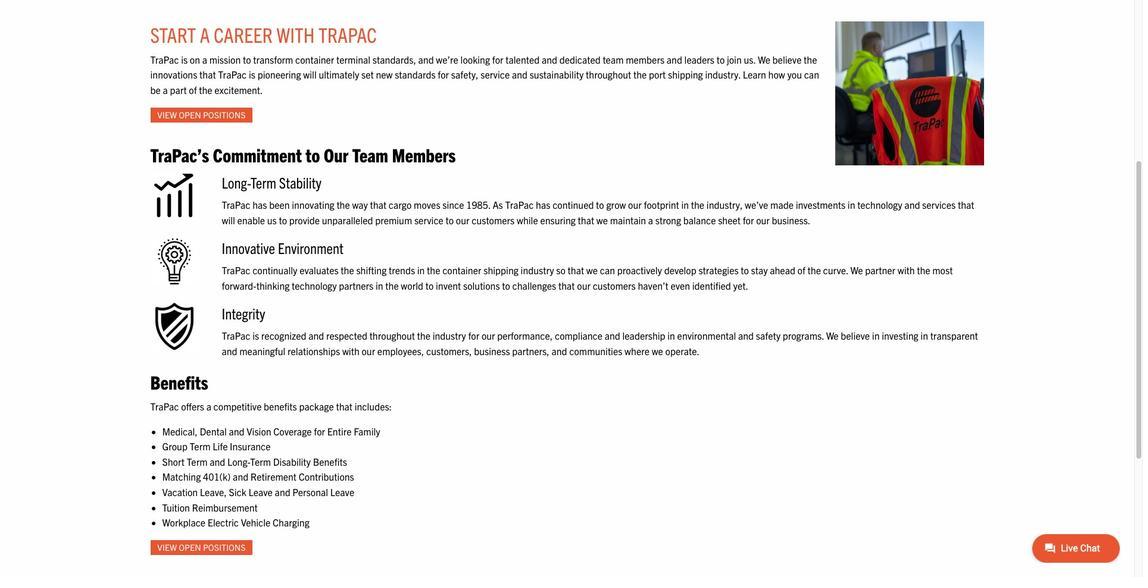 Task type: vqa. For each thing, say whether or not it's contained in the screenshot.
Workplace
yes



Task type: locate. For each thing, give the bounding box(es) containing it.
to right mission
[[243, 53, 251, 65]]

0 vertical spatial will
[[303, 69, 317, 81]]

1 vertical spatial we
[[587, 265, 598, 276]]

our up business
[[482, 330, 495, 342]]

0 vertical spatial service
[[481, 69, 510, 81]]

technology left "services"
[[858, 199, 903, 211]]

a up on
[[200, 21, 210, 47]]

0 horizontal spatial of
[[189, 84, 197, 96]]

view open positions link down workplace
[[150, 541, 253, 556]]

0 vertical spatial view open positions link
[[150, 108, 253, 122]]

service inside the trapac has been innovating the way that cargo moves since 1985. as trapac has continued to grow our footprint in the industry, we've made investments in technology and services that will enable us to provide unparalleled premium service to our customers while ensuring that we maintain a strong balance sheet for our business.
[[414, 214, 444, 226]]

view
[[157, 110, 177, 120], [157, 543, 177, 553]]

1 vertical spatial can
[[600, 265, 615, 276]]

of right part
[[189, 84, 197, 96]]

customers,
[[426, 345, 472, 357]]

of inside trapac is on a mission to transform container terminal standards, and we're looking for talented and dedicated team members and leaders to join us. we believe the innovations that trapac is pioneering will ultimately set new standards for safety, service and sustainability throughout the port shipping industry. learn how you can be a part of the excitement.
[[189, 84, 197, 96]]

0 horizontal spatial can
[[600, 265, 615, 276]]

vehicle
[[241, 517, 271, 529]]

1 horizontal spatial has
[[536, 199, 551, 211]]

1 horizontal spatial with
[[342, 345, 360, 357]]

0 horizontal spatial throughout
[[370, 330, 415, 342]]

0 horizontal spatial will
[[222, 214, 235, 226]]

trapac's
[[150, 143, 209, 166]]

0 horizontal spatial shipping
[[484, 265, 519, 276]]

medical, dental and vision coverage for entire family group term life insurance short term and long-term disability benefits matching 401(k) and retirement contributions vacation leave, sick leave and personal leave tuition reimbursement workplace electric vehicle charging
[[162, 426, 380, 529]]

will left ultimately
[[303, 69, 317, 81]]

disability
[[273, 456, 311, 468]]

sick
[[229, 487, 246, 498]]

trapac continually evaluates the shifting trends in the container shipping industry so that we can proactively develop strategies to stay ahead of the curve. we partner with the most forward-thinking technology partners in the world to invent solutions to challenges that our customers haven't even identified yet.
[[222, 265, 953, 292]]

trapac is on a mission to transform container terminal standards, and we're looking for talented and dedicated team members and leaders to join us. we believe the innovations that trapac is pioneering will ultimately set new standards for safety, service and sustainability throughout the port shipping industry. learn how you can be a part of the excitement.
[[150, 53, 820, 96]]

view open positions link
[[150, 108, 253, 122], [150, 541, 253, 556]]

1 horizontal spatial can
[[804, 69, 820, 81]]

trapac has been innovating the way that cargo moves since 1985. as trapac has continued to grow our footprint in the industry, we've made investments in technology and services that will enable us to provide unparalleled premium service to our customers while ensuring that we maintain a strong balance sheet for our business.
[[222, 199, 975, 226]]

1 horizontal spatial leave
[[330, 487, 355, 498]]

standards,
[[373, 53, 416, 65]]

innovating
[[292, 199, 335, 211]]

throughout inside trapac is recognized and respected throughout the industry for our performance, compliance and leadership in environmental and safety programs. we believe in investing in transparent and meaningful relationships with our employees, customers, business partners, and communities where we operate.
[[370, 330, 415, 342]]

we
[[597, 214, 608, 226], [587, 265, 598, 276], [652, 345, 663, 357]]

term
[[251, 173, 276, 192], [190, 441, 211, 453], [187, 456, 208, 468], [250, 456, 271, 468]]

0 vertical spatial we
[[597, 214, 608, 226]]

believe inside trapac is on a mission to transform container terminal standards, and we're looking for talented and dedicated team members and leaders to join us. we believe the innovations that trapac is pioneering will ultimately set new standards for safety, service and sustainability throughout the port shipping industry. learn how you can be a part of the excitement.
[[773, 53, 802, 65]]

industry
[[521, 265, 554, 276], [433, 330, 466, 342]]

1 vertical spatial will
[[222, 214, 235, 226]]

industry up the customers,
[[433, 330, 466, 342]]

insurance
[[230, 441, 271, 453]]

to left grow
[[596, 199, 604, 211]]

our up maintain
[[628, 199, 642, 211]]

1 horizontal spatial customers
[[593, 280, 636, 292]]

ultimately
[[319, 69, 359, 81]]

view down part
[[157, 110, 177, 120]]

1 horizontal spatial believe
[[841, 330, 870, 342]]

our right challenges
[[577, 280, 591, 292]]

coverage
[[274, 426, 312, 437]]

is up meaningful
[[253, 330, 259, 342]]

workplace
[[162, 517, 206, 529]]

1 horizontal spatial of
[[798, 265, 806, 276]]

can
[[804, 69, 820, 81], [600, 265, 615, 276]]

of inside the trapac continually evaluates the shifting trends in the container shipping industry so that we can proactively develop strategies to stay ahead of the curve. we partner with the most forward-thinking technology partners in the world to invent solutions to challenges that our customers haven't even identified yet.
[[798, 265, 806, 276]]

0 horizontal spatial believe
[[773, 53, 802, 65]]

1 vertical spatial believe
[[841, 330, 870, 342]]

start a career with trapac
[[150, 21, 377, 47]]

customers inside the trapac continually evaluates the shifting trends in the container shipping industry so that we can proactively develop strategies to stay ahead of the curve. we partner with the most forward-thinking technology partners in the world to invent solutions to challenges that our customers haven't even identified yet.
[[593, 280, 636, 292]]

is inside trapac is recognized and respected throughout the industry for our performance, compliance and leadership in environmental and safety programs. we believe in investing in transparent and meaningful relationships with our employees, customers, business partners, and communities where we operate.
[[253, 330, 259, 342]]

trapac up enable
[[222, 199, 250, 211]]

cargo
[[389, 199, 412, 211]]

1 vertical spatial long-
[[227, 456, 250, 468]]

0 vertical spatial shipping
[[668, 69, 703, 81]]

and left meaningful
[[222, 345, 237, 357]]

the
[[804, 53, 817, 65], [634, 69, 647, 81], [199, 84, 212, 96], [337, 199, 350, 211], [691, 199, 705, 211], [341, 265, 354, 276], [427, 265, 440, 276], [808, 265, 821, 276], [917, 265, 931, 276], [386, 280, 399, 292], [417, 330, 431, 342]]

0 horizontal spatial service
[[414, 214, 444, 226]]

customers down as
[[472, 214, 515, 226]]

0 horizontal spatial with
[[276, 21, 315, 47]]

contributions
[[299, 471, 354, 483]]

entire
[[327, 426, 352, 437]]

is up excitement. on the top of page
[[249, 69, 256, 81]]

0 vertical spatial customers
[[472, 214, 515, 226]]

thinking
[[257, 280, 290, 292]]

a
[[200, 21, 210, 47], [202, 53, 207, 65], [163, 84, 168, 96], [648, 214, 653, 226], [206, 401, 211, 413]]

term up matching
[[187, 456, 208, 468]]

service down looking
[[481, 69, 510, 81]]

0 vertical spatial believe
[[773, 53, 802, 65]]

has up enable
[[253, 199, 267, 211]]

leave
[[249, 487, 273, 498], [330, 487, 355, 498]]

2 open from the top
[[179, 543, 201, 553]]

trends
[[389, 265, 415, 276]]

and down talented
[[512, 69, 528, 81]]

1 vertical spatial customers
[[593, 280, 636, 292]]

shipping inside the trapac continually evaluates the shifting trends in the container shipping industry so that we can proactively develop strategies to stay ahead of the curve. we partner with the most forward-thinking technology partners in the world to invent solutions to challenges that our customers haven't even identified yet.
[[484, 265, 519, 276]]

1 vertical spatial benefits
[[313, 456, 347, 468]]

we inside the trapac continually evaluates the shifting trends in the container shipping industry so that we can proactively develop strategies to stay ahead of the curve. we partner with the most forward-thinking technology partners in the world to invent solutions to challenges that our customers haven't even identified yet.
[[587, 265, 598, 276]]

long- down insurance
[[227, 456, 250, 468]]

start
[[150, 21, 196, 47]]

1 horizontal spatial service
[[481, 69, 510, 81]]

1 vertical spatial shipping
[[484, 265, 519, 276]]

2 view from the top
[[157, 543, 177, 553]]

open for 1st view open positions link from the bottom
[[179, 543, 201, 553]]

in down shifting
[[376, 280, 383, 292]]

commitment
[[213, 143, 302, 166]]

container inside trapac is on a mission to transform container terminal standards, and we're looking for talented and dedicated team members and leaders to join us. we believe the innovations that trapac is pioneering will ultimately set new standards for safety, service and sustainability throughout the port shipping industry. learn how you can be a part of the excitement.
[[295, 53, 334, 65]]

trapac up while
[[505, 199, 534, 211]]

1 horizontal spatial will
[[303, 69, 317, 81]]

since
[[443, 199, 464, 211]]

in right investments
[[848, 199, 856, 211]]

enable
[[237, 214, 265, 226]]

to right solutions
[[502, 280, 510, 292]]

life
[[213, 441, 228, 453]]

2 positions from the top
[[203, 543, 246, 553]]

excitement.
[[215, 84, 263, 96]]

long- inside 'medical, dental and vision coverage for entire family group term life insurance short term and long-term disability benefits matching 401(k) and retirement contributions vacation leave, sick leave and personal leave tuition reimbursement workplace electric vehicle charging'
[[227, 456, 250, 468]]

1 vertical spatial we
[[827, 330, 839, 342]]

we inside trapac is on a mission to transform container terminal standards, and we're looking for talented and dedicated team members and leaders to join us. we believe the innovations that trapac is pioneering will ultimately set new standards for safety, service and sustainability throughout the port shipping industry. learn how you can be a part of the excitement.
[[758, 53, 771, 65]]

0 vertical spatial benefits
[[150, 370, 208, 393]]

shipping up solutions
[[484, 265, 519, 276]]

service down moves
[[414, 214, 444, 226]]

for right looking
[[492, 53, 504, 65]]

1 vertical spatial view open positions link
[[150, 541, 253, 556]]

benefits
[[150, 370, 208, 393], [313, 456, 347, 468]]

1 vertical spatial open
[[179, 543, 201, 553]]

we right programs.
[[827, 330, 839, 342]]

0 vertical spatial throughout
[[586, 69, 632, 81]]

0 vertical spatial container
[[295, 53, 334, 65]]

for down the we've
[[743, 214, 754, 226]]

has
[[253, 199, 267, 211], [536, 199, 551, 211]]

is
[[181, 53, 188, 65], [249, 69, 256, 81], [253, 330, 259, 342]]

1 vertical spatial industry
[[433, 330, 466, 342]]

standards
[[395, 69, 436, 81]]

0 vertical spatial we
[[758, 53, 771, 65]]

0 horizontal spatial has
[[253, 199, 267, 211]]

will
[[303, 69, 317, 81], [222, 214, 235, 226]]

leave down retirement
[[249, 487, 273, 498]]

with right the partner
[[898, 265, 915, 276]]

group
[[162, 441, 188, 453]]

innovative environment
[[222, 238, 344, 257]]

premium
[[375, 214, 412, 226]]

with inside the trapac continually evaluates the shifting trends in the container shipping industry so that we can proactively develop strategies to stay ahead of the curve. we partner with the most forward-thinking technology partners in the world to invent solutions to challenges that our customers haven't even identified yet.
[[898, 265, 915, 276]]

0 vertical spatial view
[[157, 110, 177, 120]]

1 horizontal spatial container
[[443, 265, 482, 276]]

0 vertical spatial is
[[181, 53, 188, 65]]

and up sustainability
[[542, 53, 557, 65]]

a left strong
[[648, 214, 653, 226]]

0 vertical spatial long-
[[222, 173, 251, 192]]

1 vertical spatial throughout
[[370, 330, 415, 342]]

to right us
[[279, 214, 287, 226]]

1 horizontal spatial technology
[[858, 199, 903, 211]]

we down grow
[[597, 214, 608, 226]]

1 vertical spatial service
[[414, 214, 444, 226]]

and up communities at the bottom
[[605, 330, 621, 342]]

to left join
[[717, 53, 725, 65]]

leadership
[[623, 330, 666, 342]]

2 vertical spatial we
[[652, 345, 663, 357]]

1 horizontal spatial we
[[827, 330, 839, 342]]

0 vertical spatial open
[[179, 110, 201, 120]]

meaningful
[[240, 345, 285, 357]]

safety
[[756, 330, 781, 342]]

long-term stability
[[222, 173, 322, 192]]

to left stay
[[741, 265, 749, 276]]

curve. we
[[823, 265, 863, 276]]

of right ahead on the top of page
[[798, 265, 806, 276]]

1 vertical spatial technology
[[292, 280, 337, 292]]

short
[[162, 456, 185, 468]]

will inside the trapac has been innovating the way that cargo moves since 1985. as trapac has continued to grow our footprint in the industry, we've made investments in technology and services that will enable us to provide unparalleled premium service to our customers while ensuring that we maintain a strong balance sheet for our business.
[[222, 214, 235, 226]]

retirement
[[251, 471, 297, 483]]

0 vertical spatial positions
[[203, 110, 246, 120]]

1 vertical spatial with
[[898, 265, 915, 276]]

has up ensuring
[[536, 199, 551, 211]]

can inside the trapac continually evaluates the shifting trends in the container shipping industry so that we can proactively develop strategies to stay ahead of the curve. we partner with the most forward-thinking technology partners in the world to invent solutions to challenges that our customers haven't even identified yet.
[[600, 265, 615, 276]]

technology down evaluates
[[292, 280, 337, 292]]

mission
[[209, 53, 241, 65]]

with up the transform
[[276, 21, 315, 47]]

stability
[[279, 173, 322, 192]]

positions down electric on the left bottom of the page
[[203, 543, 246, 553]]

our
[[628, 199, 642, 211], [456, 214, 470, 226], [757, 214, 770, 226], [577, 280, 591, 292], [482, 330, 495, 342], [362, 345, 375, 357]]

view open positions for 1st view open positions link from the bottom
[[157, 543, 246, 553]]

0 vertical spatial view open positions
[[157, 110, 246, 120]]

that inside trapac is on a mission to transform container terminal standards, and we're looking for talented and dedicated team members and leaders to join us. we believe the innovations that trapac is pioneering will ultimately set new standards for safety, service and sustainability throughout the port shipping industry. learn how you can be a part of the excitement.
[[200, 69, 216, 81]]

1 vertical spatial is
[[249, 69, 256, 81]]

open for 2nd view open positions link from the bottom
[[179, 110, 201, 120]]

tuition
[[162, 502, 190, 514]]

that down on
[[200, 69, 216, 81]]

continually
[[253, 265, 298, 276]]

2 horizontal spatial with
[[898, 265, 915, 276]]

1 open from the top
[[179, 110, 201, 120]]

believe up "you"
[[773, 53, 802, 65]]

provide
[[289, 214, 320, 226]]

0 vertical spatial technology
[[858, 199, 903, 211]]

0 horizontal spatial industry
[[433, 330, 466, 342]]

is left on
[[181, 53, 188, 65]]

trapac inside trapac is recognized and respected throughout the industry for our performance, compliance and leadership in environmental and safety programs. we believe in investing in transparent and meaningful relationships with our employees, customers, business partners, and communities where we operate.
[[222, 330, 250, 342]]

positions down excitement. on the top of page
[[203, 110, 246, 120]]

2 vertical spatial with
[[342, 345, 360, 357]]

and left safety
[[739, 330, 754, 342]]

investing
[[882, 330, 919, 342]]

transform
[[253, 53, 293, 65]]

1 view from the top
[[157, 110, 177, 120]]

0 horizontal spatial container
[[295, 53, 334, 65]]

1 vertical spatial view
[[157, 543, 177, 553]]

container up "invent" at the left of the page
[[443, 265, 482, 276]]

view down workplace
[[157, 543, 177, 553]]

will inside trapac is on a mission to transform container terminal standards, and we're looking for talented and dedicated team members and leaders to join us. we believe the innovations that trapac is pioneering will ultimately set new standards for safety, service and sustainability throughout the port shipping industry. learn how you can be a part of the excitement.
[[303, 69, 317, 81]]

moves
[[414, 199, 441, 211]]

sheet
[[718, 214, 741, 226]]

benefits
[[264, 401, 297, 413]]

industry up challenges
[[521, 265, 554, 276]]

throughout up the employees,
[[370, 330, 415, 342]]

2 view open positions from the top
[[157, 543, 246, 553]]

partners,
[[512, 345, 550, 357]]

throughout down the team
[[586, 69, 632, 81]]

long-
[[222, 173, 251, 192], [227, 456, 250, 468]]

0 horizontal spatial customers
[[472, 214, 515, 226]]

term up the been
[[251, 173, 276, 192]]

will left enable
[[222, 214, 235, 226]]

trapac
[[319, 21, 377, 47], [150, 53, 179, 65], [218, 69, 247, 81], [222, 199, 250, 211], [505, 199, 534, 211], [222, 265, 250, 276], [222, 330, 250, 342], [150, 401, 179, 413]]

that right "services"
[[958, 199, 975, 211]]

0 vertical spatial can
[[804, 69, 820, 81]]

dental
[[200, 426, 227, 437]]

service
[[481, 69, 510, 81], [414, 214, 444, 226]]

of
[[189, 84, 197, 96], [798, 265, 806, 276]]

0 horizontal spatial we
[[758, 53, 771, 65]]

1 positions from the top
[[203, 110, 246, 120]]

1 vertical spatial container
[[443, 265, 482, 276]]

1 horizontal spatial throughout
[[586, 69, 632, 81]]

leave down 'contributions'
[[330, 487, 355, 498]]

0 vertical spatial of
[[189, 84, 197, 96]]

0 horizontal spatial leave
[[249, 487, 273, 498]]

solutions
[[463, 280, 500, 292]]

open down part
[[179, 110, 201, 120]]

to down since
[[446, 214, 454, 226]]

believe
[[773, 53, 802, 65], [841, 330, 870, 342]]

relationships
[[288, 345, 340, 357]]

1 view open positions from the top
[[157, 110, 246, 120]]

our down the respected
[[362, 345, 375, 357]]

open down workplace
[[179, 543, 201, 553]]

in up balance
[[682, 199, 689, 211]]

for left entire
[[314, 426, 325, 437]]

technology
[[858, 199, 903, 211], [292, 280, 337, 292]]

1 view open positions link from the top
[[150, 108, 253, 122]]

long- down "commitment"
[[222, 173, 251, 192]]

safety,
[[451, 69, 479, 81]]

pioneering
[[258, 69, 301, 81]]

throughout inside trapac is on a mission to transform container terminal standards, and we're looking for talented and dedicated team members and leaders to join us. we believe the innovations that trapac is pioneering will ultimately set new standards for safety, service and sustainability throughout the port shipping industry. learn how you can be a part of the excitement.
[[586, 69, 632, 81]]

and up standards
[[418, 53, 434, 65]]

view open positions down workplace
[[157, 543, 246, 553]]

1 vertical spatial view open positions
[[157, 543, 246, 553]]

2 vertical spatial is
[[253, 330, 259, 342]]

to right world
[[426, 280, 434, 292]]

family
[[354, 426, 380, 437]]

can left proactively
[[600, 265, 615, 276]]

our inside the trapac continually evaluates the shifting trends in the container shipping industry so that we can proactively develop strategies to stay ahead of the curve. we partner with the most forward-thinking technology partners in the world to invent solutions to challenges that our customers haven't even identified yet.
[[577, 280, 591, 292]]

a inside the trapac has been innovating the way that cargo moves since 1985. as trapac has continued to grow our footprint in the industry, we've made investments in technology and services that will enable us to provide unparalleled premium service to our customers while ensuring that we maintain a strong balance sheet for our business.
[[648, 214, 653, 226]]

yet.
[[733, 280, 749, 292]]

0 vertical spatial industry
[[521, 265, 554, 276]]

view for 1st view open positions link from the bottom
[[157, 543, 177, 553]]

customers down proactively
[[593, 280, 636, 292]]

includes:
[[355, 401, 392, 413]]

container inside the trapac continually evaluates the shifting trends in the container shipping industry so that we can proactively develop strategies to stay ahead of the curve. we partner with the most forward-thinking technology partners in the world to invent solutions to challenges that our customers haven't even identified yet.
[[443, 265, 482, 276]]

1 vertical spatial positions
[[203, 543, 246, 553]]

we've
[[745, 199, 769, 211]]

0 horizontal spatial technology
[[292, 280, 337, 292]]

trapac down integrity
[[222, 330, 250, 342]]

1 horizontal spatial shipping
[[668, 69, 703, 81]]

invent
[[436, 280, 461, 292]]

in up operate.
[[668, 330, 675, 342]]

trapac up the forward-
[[222, 265, 250, 276]]

and left "services"
[[905, 199, 920, 211]]

1 vertical spatial of
[[798, 265, 806, 276]]

package
[[299, 401, 334, 413]]

benefits up 'contributions'
[[313, 456, 347, 468]]

1 horizontal spatial industry
[[521, 265, 554, 276]]

container up ultimately
[[295, 53, 334, 65]]

members
[[392, 143, 456, 166]]

industry inside trapac is recognized and respected throughout the industry for our performance, compliance and leadership in environmental and safety programs. we believe in investing in transparent and meaningful relationships with our employees, customers, business partners, and communities where we operate.
[[433, 330, 466, 342]]

open
[[179, 110, 201, 120], [179, 543, 201, 553]]

1 horizontal spatial benefits
[[313, 456, 347, 468]]



Task type: describe. For each thing, give the bounding box(es) containing it.
technology inside the trapac has been innovating the way that cargo moves since 1985. as trapac has continued to grow our footprint in the industry, we've made investments in technology and services that will enable us to provide unparalleled premium service to our customers while ensuring that we maintain a strong balance sheet for our business.
[[858, 199, 903, 211]]

vision
[[247, 426, 271, 437]]

innovations
[[150, 69, 197, 81]]

1 has from the left
[[253, 199, 267, 211]]

in up world
[[417, 265, 425, 276]]

term down insurance
[[250, 456, 271, 468]]

maintain
[[610, 214, 646, 226]]

dedicated
[[560, 53, 601, 65]]

technology inside the trapac continually evaluates the shifting trends in the container shipping industry so that we can proactively develop strategies to stay ahead of the curve. we partner with the most forward-thinking technology partners in the world to invent solutions to challenges that our customers haven't even identified yet.
[[292, 280, 337, 292]]

benefits inside 'medical, dental and vision coverage for entire family group term life insurance short term and long-term disability benefits matching 401(k) and retirement contributions vacation leave, sick leave and personal leave tuition reimbursement workplace electric vehicle charging'
[[313, 456, 347, 468]]

shifting
[[356, 265, 387, 276]]

that down 'so'
[[559, 280, 575, 292]]

with inside trapac is recognized and respected throughout the industry for our performance, compliance and leadership in environmental and safety programs. we believe in investing in transparent and meaningful relationships with our employees, customers, business partners, and communities where we operate.
[[342, 345, 360, 357]]

and down retirement
[[275, 487, 290, 498]]

most
[[933, 265, 953, 276]]

that up entire
[[336, 401, 353, 413]]

and inside the trapac has been innovating the way that cargo moves since 1985. as trapac has continued to grow our footprint in the industry, we've made investments in technology and services that will enable us to provide unparalleled premium service to our customers while ensuring that we maintain a strong balance sheet for our business.
[[905, 199, 920, 211]]

team
[[603, 53, 624, 65]]

in left investing
[[872, 330, 880, 342]]

identified
[[693, 280, 731, 292]]

haven't
[[638, 280, 669, 292]]

0 horizontal spatial benefits
[[150, 370, 208, 393]]

our down the we've
[[757, 214, 770, 226]]

innovative
[[222, 238, 275, 257]]

we inside the trapac has been innovating the way that cargo moves since 1985. as trapac has continued to grow our footprint in the industry, we've made investments in technology and services that will enable us to provide unparalleled premium service to our customers while ensuring that we maintain a strong balance sheet for our business.
[[597, 214, 608, 226]]

looking
[[461, 53, 490, 65]]

as
[[493, 199, 503, 211]]

sustainability
[[530, 69, 584, 81]]

we inside trapac is recognized and respected throughout the industry for our performance, compliance and leadership in environmental and safety programs. we believe in investing in transparent and meaningful relationships with our employees, customers, business partners, and communities where we operate.
[[827, 330, 839, 342]]

2 has from the left
[[536, 199, 551, 211]]

partners
[[339, 280, 374, 292]]

us.
[[744, 53, 756, 65]]

how
[[769, 69, 785, 81]]

personal
[[293, 487, 328, 498]]

that right 'so'
[[568, 265, 584, 276]]

believe inside trapac is recognized and respected throughout the industry for our performance, compliance and leadership in environmental and safety programs. we believe in investing in transparent and meaningful relationships with our employees, customers, business partners, and communities where we operate.
[[841, 330, 870, 342]]

is for recognized
[[253, 330, 259, 342]]

you
[[788, 69, 802, 81]]

matching
[[162, 471, 201, 483]]

career
[[214, 21, 273, 47]]

for down we're
[[438, 69, 449, 81]]

members
[[626, 53, 665, 65]]

continued
[[553, 199, 594, 211]]

for inside the trapac has been innovating the way that cargo moves since 1985. as trapac has continued to grow our footprint in the industry, we've made investments in technology and services that will enable us to provide unparalleled premium service to our customers while ensuring that we maintain a strong balance sheet for our business.
[[743, 214, 754, 226]]

compliance
[[555, 330, 603, 342]]

grow
[[607, 199, 626, 211]]

and left leaders
[[667, 53, 683, 65]]

the inside trapac is recognized and respected throughout the industry for our performance, compliance and leadership in environmental and safety programs. we believe in investing in transparent and meaningful relationships with our employees, customers, business partners, and communities where we operate.
[[417, 330, 431, 342]]

new
[[376, 69, 393, 81]]

challenges
[[513, 280, 556, 292]]

offers
[[181, 401, 204, 413]]

a right offers
[[206, 401, 211, 413]]

view for 2nd view open positions link from the bottom
[[157, 110, 177, 120]]

and down compliance
[[552, 345, 567, 357]]

industry inside the trapac continually evaluates the shifting trends in the container shipping industry so that we can proactively develop strategies to stay ahead of the curve. we partner with the most forward-thinking technology partners in the world to invent solutions to challenges that our customers haven't even identified yet.
[[521, 265, 554, 276]]

forward-
[[222, 280, 257, 292]]

strong
[[656, 214, 681, 226]]

that right way
[[370, 199, 387, 211]]

we inside trapac is recognized and respected throughout the industry for our performance, compliance and leadership in environmental and safety programs. we believe in investing in transparent and meaningful relationships with our employees, customers, business partners, and communities where we operate.
[[652, 345, 663, 357]]

2 leave from the left
[[330, 487, 355, 498]]

trapac up excitement. on the top of page
[[218, 69, 247, 81]]

trapac left offers
[[150, 401, 179, 413]]

for inside 'medical, dental and vision coverage for entire family group term life insurance short term and long-term disability benefits matching 401(k) and retirement contributions vacation leave, sick leave and personal leave tuition reimbursement workplace electric vehicle charging'
[[314, 426, 325, 437]]

a right the be
[[163, 84, 168, 96]]

us
[[267, 214, 277, 226]]

operate.
[[666, 345, 700, 357]]

customers inside the trapac has been innovating the way that cargo moves since 1985. as trapac has continued to grow our footprint in the industry, we've made investments in technology and services that will enable us to provide unparalleled premium service to our customers while ensuring that we maintain a strong balance sheet for our business.
[[472, 214, 515, 226]]

in right investing
[[921, 330, 929, 342]]

part
[[170, 84, 187, 96]]

proactively
[[617, 265, 662, 276]]

ensuring
[[540, 214, 576, 226]]

charging
[[273, 517, 310, 529]]

start a career with trapac main content
[[138, 21, 996, 578]]

that down continued
[[578, 214, 595, 226]]

can inside trapac is on a mission to transform container terminal standards, and we're looking for talented and dedicated team members and leaders to join us. we believe the innovations that trapac is pioneering will ultimately set new standards for safety, service and sustainability throughout the port shipping industry. learn how you can be a part of the excitement.
[[804, 69, 820, 81]]

learn
[[743, 69, 766, 81]]

for inside trapac is recognized and respected throughout the industry for our performance, compliance and leadership in environmental and safety programs. we believe in investing in transparent and meaningful relationships with our employees, customers, business partners, and communities where we operate.
[[468, 330, 480, 342]]

is for on
[[181, 53, 188, 65]]

terminal
[[337, 53, 371, 65]]

competitive
[[214, 401, 262, 413]]

join
[[727, 53, 742, 65]]

environmental
[[678, 330, 736, 342]]

2 view open positions link from the top
[[150, 541, 253, 556]]

world
[[401, 280, 423, 292]]

team
[[352, 143, 388, 166]]

made
[[771, 199, 794, 211]]

to left the our
[[306, 143, 320, 166]]

performance,
[[498, 330, 553, 342]]

and up 401(k)
[[210, 456, 225, 468]]

service inside trapac is on a mission to transform container terminal standards, and we're looking for talented and dedicated team members and leaders to join us. we believe the innovations that trapac is pioneering will ultimately set new standards for safety, service and sustainability throughout the port shipping industry. learn how you can be a part of the excitement.
[[481, 69, 510, 81]]

talented
[[506, 53, 540, 65]]

401(k)
[[203, 471, 231, 483]]

medical,
[[162, 426, 198, 437]]

on
[[190, 53, 200, 65]]

and up relationships
[[309, 330, 324, 342]]

ahead
[[770, 265, 796, 276]]

1 leave from the left
[[249, 487, 273, 498]]

and up sick
[[233, 471, 248, 483]]

trapac up innovations
[[150, 53, 179, 65]]

shipping inside trapac is on a mission to transform container terminal standards, and we're looking for talented and dedicated team members and leaders to join us. we believe the innovations that trapac is pioneering will ultimately set new standards for safety, service and sustainability throughout the port shipping industry. learn how you can be a part of the excitement.
[[668, 69, 703, 81]]

footprint
[[644, 199, 679, 211]]

stay
[[751, 265, 768, 276]]

leave,
[[200, 487, 227, 498]]

0 vertical spatial with
[[276, 21, 315, 47]]

trapac inside the trapac continually evaluates the shifting trends in the container shipping industry so that we can proactively develop strategies to stay ahead of the curve. we partner with the most forward-thinking technology partners in the world to invent solutions to challenges that our customers haven't even identified yet.
[[222, 265, 250, 276]]

view open positions for 2nd view open positions link from the bottom
[[157, 110, 246, 120]]

and up insurance
[[229, 426, 245, 437]]

employees,
[[378, 345, 424, 357]]

trapac offers a competitive benefits package that includes:
[[150, 401, 392, 413]]

trapac up terminal
[[319, 21, 377, 47]]

our down since
[[456, 214, 470, 226]]

a right on
[[202, 53, 207, 65]]

investments
[[796, 199, 846, 211]]

we're
[[436, 53, 459, 65]]

be
[[150, 84, 161, 96]]

electric
[[208, 517, 239, 529]]

reimbursement
[[192, 502, 258, 514]]

term left life
[[190, 441, 211, 453]]

unparalleled
[[322, 214, 373, 226]]

where
[[625, 345, 650, 357]]

even
[[671, 280, 690, 292]]



